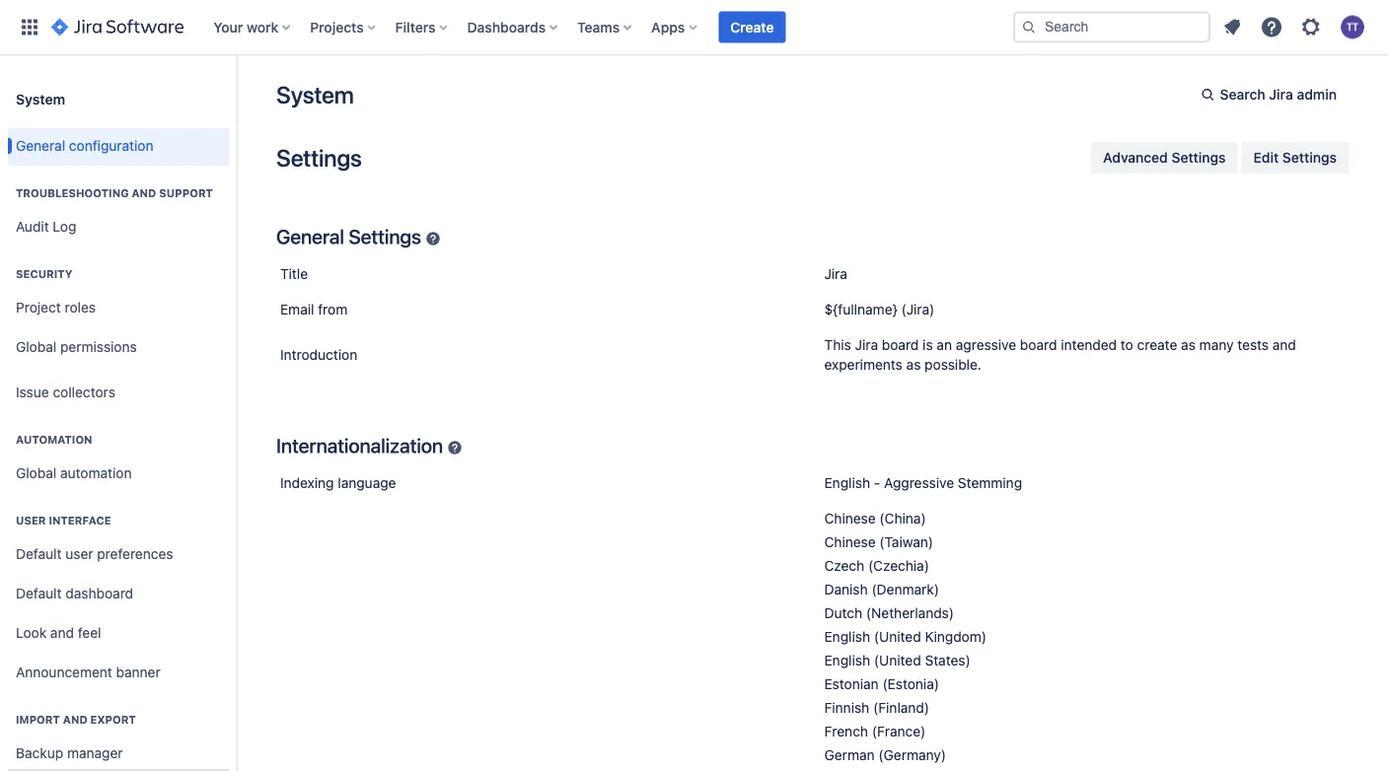 Task type: vqa. For each thing, say whether or not it's contained in the screenshot.
Global in the Security group
yes



Task type: describe. For each thing, give the bounding box(es) containing it.
stemming
[[958, 475, 1022, 491]]

general settings
[[276, 225, 421, 248]]

(jira)
[[901, 301, 935, 318]]

1 vertical spatial as
[[906, 357, 921, 373]]

apps button
[[645, 11, 705, 43]]

introduction
[[280, 347, 358, 363]]

create
[[731, 19, 774, 35]]

2 chinese from the top
[[824, 534, 876, 551]]

estonian
[[824, 676, 879, 693]]

roles
[[65, 300, 96, 316]]

troubleshooting and support
[[16, 187, 213, 200]]

this
[[824, 337, 851, 353]]

collectors
[[53, 384, 115, 401]]

general configuration link
[[8, 126, 229, 166]]

dashboards button
[[461, 11, 566, 43]]

projects
[[310, 19, 364, 35]]

title
[[280, 266, 308, 282]]

issue collectors link
[[8, 373, 229, 412]]

troubleshooting and support group
[[8, 166, 229, 253]]

user
[[65, 546, 93, 563]]

admin
[[1297, 86, 1337, 103]]

look and feel link
[[8, 614, 229, 653]]

feel
[[78, 625, 101, 641]]

your
[[213, 19, 243, 35]]

get online help about global settings image for general settings
[[425, 227, 441, 243]]

english - aggressive stemming
[[824, 475, 1022, 491]]

issue
[[16, 384, 49, 401]]

troubleshooting
[[16, 187, 129, 200]]

(france)
[[872, 724, 926, 740]]

interface
[[49, 515, 111, 527]]

search jira admin image
[[1200, 87, 1216, 103]]

czech
[[824, 558, 865, 574]]

security
[[16, 268, 73, 281]]

audit
[[16, 219, 49, 235]]

language
[[338, 475, 396, 491]]

announcement
[[16, 665, 112, 681]]

settings for general settings
[[349, 225, 421, 248]]

general for general configuration
[[16, 138, 65, 154]]

and for support
[[132, 187, 156, 200]]

default for default user preferences
[[16, 546, 62, 563]]

banner containing your work
[[0, 0, 1388, 55]]

finnish
[[824, 700, 870, 716]]

and inside the this jira board is an agressive board intended to create as many tests and experiments as possible.
[[1273, 337, 1296, 353]]

possible.
[[925, 357, 982, 373]]

(china)
[[880, 511, 926, 527]]

and for export
[[63, 714, 87, 727]]

agressive
[[956, 337, 1016, 353]]

global permissions link
[[8, 328, 229, 367]]

german
[[824, 747, 875, 764]]

projects button
[[304, 11, 383, 43]]

settings for advanced settings
[[1172, 149, 1226, 166]]

jira for this
[[855, 337, 878, 353]]

apps
[[651, 19, 685, 35]]

3 english from the top
[[824, 653, 870, 669]]

to
[[1121, 337, 1134, 353]]

advanced settings link
[[1091, 142, 1238, 174]]

email from
[[280, 301, 348, 318]]

(germany)
[[879, 747, 946, 764]]

global automation link
[[8, 454, 229, 493]]

banner
[[116, 665, 161, 681]]

audit log
[[16, 219, 76, 235]]

create
[[1137, 337, 1178, 353]]

edit
[[1254, 149, 1279, 166]]

settings for edit settings
[[1283, 149, 1337, 166]]

internationalization
[[276, 434, 443, 457]]

2 board from the left
[[1020, 337, 1057, 353]]

your work button
[[207, 11, 298, 43]]

teams button
[[571, 11, 640, 43]]

2 (united from the top
[[874, 653, 921, 669]]

audit log link
[[8, 207, 229, 247]]

email
[[280, 301, 314, 318]]

user
[[16, 515, 46, 527]]

announcement banner
[[16, 665, 161, 681]]

appswitcher icon image
[[18, 15, 41, 39]]

1 horizontal spatial as
[[1181, 337, 1196, 353]]

2 english from the top
[[824, 629, 870, 645]]

dutch
[[824, 605, 863, 622]]

-
[[874, 475, 880, 491]]

export
[[90, 714, 136, 727]]

default for default dashboard
[[16, 586, 62, 602]]

your profile and settings image
[[1341, 15, 1365, 39]]

project roles
[[16, 300, 96, 316]]

this jira board is an agressive board intended to create as many tests and experiments as possible.
[[824, 337, 1296, 373]]



Task type: locate. For each thing, give the bounding box(es) containing it.
filters
[[395, 19, 436, 35]]

and for feel
[[50, 625, 74, 641]]

2 vertical spatial jira
[[855, 337, 878, 353]]

0 horizontal spatial system
[[16, 91, 65, 107]]

search jira admin
[[1220, 86, 1337, 103]]

default up look
[[16, 586, 62, 602]]

search
[[1220, 86, 1266, 103]]

general up title
[[276, 225, 344, 248]]

jira left admin
[[1269, 86, 1293, 103]]

2 horizontal spatial jira
[[1269, 86, 1293, 103]]

danish
[[824, 582, 868, 598]]

project roles link
[[8, 288, 229, 328]]

chinese up czech
[[824, 534, 876, 551]]

support
[[159, 187, 213, 200]]

(united
[[874, 629, 921, 645], [874, 653, 921, 669]]

english left - on the bottom right of the page
[[824, 475, 870, 491]]

indexing
[[280, 475, 334, 491]]

1 vertical spatial (united
[[874, 653, 921, 669]]

jira inside the this jira board is an agressive board intended to create as many tests and experiments as possible.
[[855, 337, 878, 353]]

general configuration
[[16, 138, 153, 154]]

jira software image
[[51, 15, 184, 39], [51, 15, 184, 39]]

get online help about global settings image right internationalization
[[447, 436, 463, 452]]

1 horizontal spatial general
[[276, 225, 344, 248]]

1 vertical spatial default
[[16, 586, 62, 602]]

default down 'user'
[[16, 546, 62, 563]]

user interface
[[16, 515, 111, 527]]

general for general settings
[[276, 225, 344, 248]]

global down the project
[[16, 339, 56, 355]]

0 vertical spatial default
[[16, 546, 62, 563]]

${fullname} (jira)
[[824, 301, 935, 318]]

1 vertical spatial chinese
[[824, 534, 876, 551]]

and left support
[[132, 187, 156, 200]]

0 horizontal spatial general
[[16, 138, 65, 154]]

create button
[[719, 11, 786, 43]]

0 vertical spatial as
[[1181, 337, 1196, 353]]

dashboards
[[467, 19, 546, 35]]

0 vertical spatial get online help about global settings image
[[425, 227, 441, 243]]

intended
[[1061, 337, 1117, 353]]

as left possible.
[[906, 357, 921, 373]]

an
[[937, 337, 952, 353]]

edit settings link
[[1242, 142, 1349, 174]]

board left intended
[[1020, 337, 1057, 353]]

(united up (estonia)
[[874, 653, 921, 669]]

get online help about global settings image
[[425, 227, 441, 243], [447, 436, 463, 452]]

sidebar navigation image
[[215, 79, 259, 118]]

tests
[[1238, 337, 1269, 353]]

0 vertical spatial (united
[[874, 629, 921, 645]]

(estonia)
[[883, 676, 939, 693]]

many
[[1200, 337, 1234, 353]]

jira up the ${fullname}
[[824, 266, 848, 282]]

look and feel
[[16, 625, 101, 641]]

settings inside the edit settings "link"
[[1283, 149, 1337, 166]]

search image
[[1021, 19, 1037, 35]]

(finland)
[[873, 700, 930, 716]]

backup manager
[[16, 746, 123, 762]]

backup
[[16, 746, 63, 762]]

0 vertical spatial general
[[16, 138, 65, 154]]

1 vertical spatial global
[[16, 465, 56, 482]]

global for global permissions
[[16, 339, 56, 355]]

0 vertical spatial jira
[[1269, 86, 1293, 103]]

chinese (china) chinese (taiwan) czech (czechia) danish (denmark) dutch (netherlands) english (united kingdom) english (united states) estonian (estonia) finnish (finland) french (france) german (germany)
[[824, 511, 987, 764]]

filters button
[[389, 11, 455, 43]]

and up backup manager
[[63, 714, 87, 727]]

1 horizontal spatial jira
[[855, 337, 878, 353]]

0 horizontal spatial board
[[882, 337, 919, 353]]

backup manager link
[[8, 734, 229, 772]]

automation group
[[8, 412, 229, 499]]

general up "troubleshooting" at the left
[[16, 138, 65, 154]]

aggressive
[[884, 475, 954, 491]]

help image
[[1260, 15, 1284, 39]]

global permissions
[[16, 339, 137, 355]]

2 default from the top
[[16, 586, 62, 602]]

get online help about global settings image right "general settings" at left
[[425, 227, 441, 243]]

english up estonian
[[824, 653, 870, 669]]

1 horizontal spatial board
[[1020, 337, 1057, 353]]

settings image
[[1300, 15, 1323, 39]]

board left is
[[882, 337, 919, 353]]

notifications image
[[1221, 15, 1244, 39]]

1 horizontal spatial get online help about global settings image
[[447, 436, 463, 452]]

preferences
[[97, 546, 173, 563]]

global automation
[[16, 465, 132, 482]]

english down dutch
[[824, 629, 870, 645]]

settings inside "advanced settings" "link"
[[1172, 149, 1226, 166]]

${fullname}
[[824, 301, 898, 318]]

system down the projects
[[276, 81, 354, 109]]

global down automation
[[16, 465, 56, 482]]

french
[[824, 724, 868, 740]]

user interface group
[[8, 493, 229, 699]]

work
[[247, 19, 278, 35]]

import and export group
[[8, 693, 229, 772]]

(taiwan)
[[880, 534, 934, 551]]

issue collectors
[[16, 384, 115, 401]]

general
[[16, 138, 65, 154], [276, 225, 344, 248]]

0 vertical spatial global
[[16, 339, 56, 355]]

from
[[318, 301, 348, 318]]

jira up experiments at the right top of page
[[855, 337, 878, 353]]

1 default from the top
[[16, 546, 62, 563]]

announcement banner link
[[8, 653, 229, 693]]

automation
[[16, 434, 92, 446]]

is
[[923, 337, 933, 353]]

as left many
[[1181, 337, 1196, 353]]

security group
[[8, 247, 229, 373]]

default dashboard link
[[8, 574, 229, 614]]

1 vertical spatial get online help about global settings image
[[447, 436, 463, 452]]

and left 'feel'
[[50, 625, 74, 641]]

banner
[[0, 0, 1388, 55]]

edit settings
[[1254, 149, 1337, 166]]

global inside "automation" group
[[16, 465, 56, 482]]

permissions
[[60, 339, 137, 355]]

teams
[[577, 19, 620, 35]]

2 vertical spatial english
[[824, 653, 870, 669]]

0 horizontal spatial get online help about global settings image
[[425, 227, 441, 243]]

default user preferences link
[[8, 535, 229, 574]]

0 horizontal spatial jira
[[824, 266, 848, 282]]

advanced
[[1103, 149, 1168, 166]]

1 horizontal spatial system
[[276, 81, 354, 109]]

and inside user interface group
[[50, 625, 74, 641]]

1 board from the left
[[882, 337, 919, 353]]

import
[[16, 714, 60, 727]]

states)
[[925, 653, 971, 669]]

manager
[[67, 746, 123, 762]]

your work
[[213, 19, 278, 35]]

0 horizontal spatial as
[[906, 357, 921, 373]]

1 vertical spatial jira
[[824, 266, 848, 282]]

jira inside search jira admin button
[[1269, 86, 1293, 103]]

system up general configuration
[[16, 91, 65, 107]]

advanced settings
[[1103, 149, 1226, 166]]

0 vertical spatial chinese
[[824, 511, 876, 527]]

0 vertical spatial english
[[824, 475, 870, 491]]

(denmark)
[[872, 582, 939, 598]]

1 vertical spatial general
[[276, 225, 344, 248]]

search jira admin button
[[1189, 79, 1349, 111]]

log
[[53, 219, 76, 235]]

1 chinese from the top
[[824, 511, 876, 527]]

1 english from the top
[[824, 475, 870, 491]]

as
[[1181, 337, 1196, 353], [906, 357, 921, 373]]

board
[[882, 337, 919, 353], [1020, 337, 1057, 353]]

automation
[[60, 465, 132, 482]]

(united down (netherlands) on the right bottom of page
[[874, 629, 921, 645]]

experiments
[[824, 357, 903, 373]]

import and export
[[16, 714, 136, 727]]

and right the tests on the right top
[[1273, 337, 1296, 353]]

1 global from the top
[[16, 339, 56, 355]]

1 (united from the top
[[874, 629, 921, 645]]

default user preferences
[[16, 546, 173, 563]]

chinese
[[824, 511, 876, 527], [824, 534, 876, 551]]

2 global from the top
[[16, 465, 56, 482]]

primary element
[[12, 0, 1013, 55]]

jira for search
[[1269, 86, 1293, 103]]

global for global automation
[[16, 465, 56, 482]]

default dashboard
[[16, 586, 133, 602]]

(czechia)
[[868, 558, 929, 574]]

1 vertical spatial english
[[824, 629, 870, 645]]

chinese down - on the bottom right of the page
[[824, 511, 876, 527]]

global inside security group
[[16, 339, 56, 355]]

global
[[16, 339, 56, 355], [16, 465, 56, 482]]

get online help about global settings image for internationalization
[[447, 436, 463, 452]]

system
[[276, 81, 354, 109], [16, 91, 65, 107]]

dashboard
[[65, 586, 133, 602]]

Search field
[[1013, 11, 1211, 43]]



